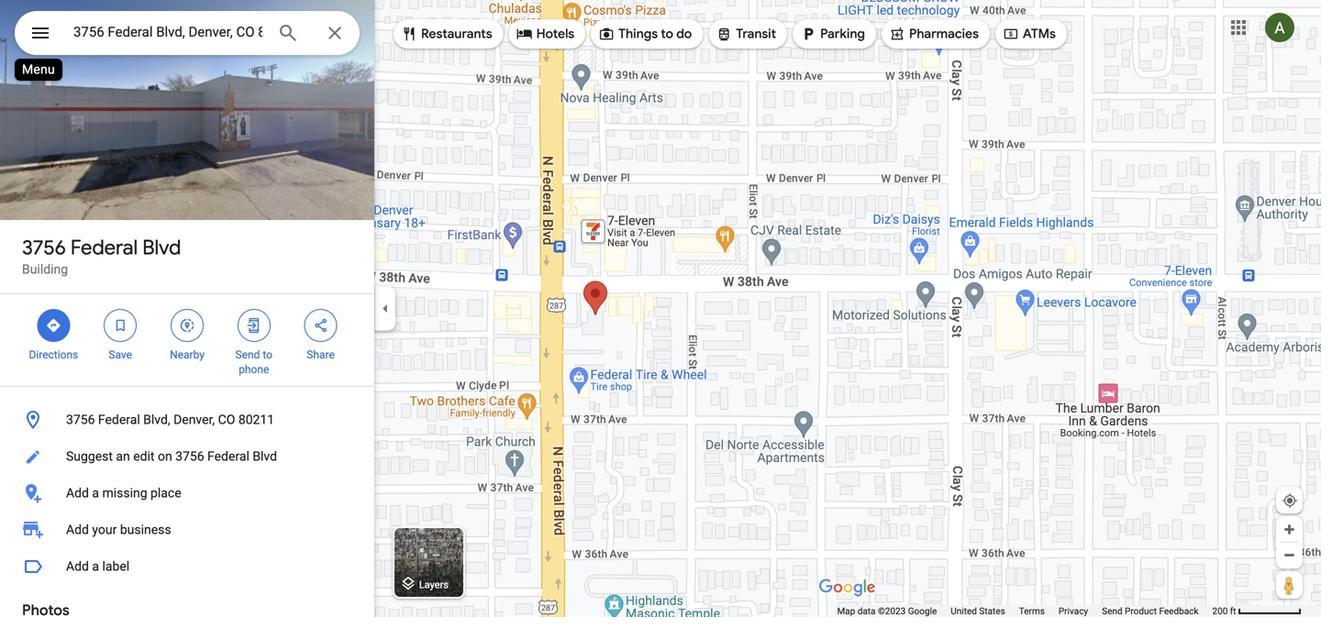Task type: describe. For each thing, give the bounding box(es) containing it.
add your business link
[[0, 512, 375, 549]]

3756 for blvd
[[22, 235, 66, 261]]

feedback
[[1160, 606, 1199, 617]]

product
[[1125, 606, 1157, 617]]

3756 federal blvd building
[[22, 235, 181, 277]]

on
[[158, 449, 172, 464]]

privacy button
[[1059, 606, 1089, 618]]

google maps element
[[0, 0, 1322, 618]]

zoom out image
[[1283, 549, 1297, 563]]


[[889, 24, 906, 44]]

united
[[951, 606, 978, 617]]

parking
[[821, 26, 866, 42]]

200 ft button
[[1213, 606, 1303, 617]]

map
[[838, 606, 856, 617]]


[[29, 20, 51, 46]]

3756 federal blvd, denver, co 80211
[[66, 413, 275, 428]]

share
[[307, 349, 335, 362]]

footer inside the "google maps" element
[[838, 606, 1213, 618]]

map data ©2023 google
[[838, 606, 937, 617]]

atms
[[1023, 26, 1056, 42]]

 restaurants
[[401, 24, 493, 44]]


[[1003, 24, 1020, 44]]

hotels
[[537, 26, 575, 42]]

united states button
[[951, 606, 1006, 618]]

missing
[[102, 486, 147, 501]]

show your location image
[[1282, 493, 1299, 509]]

transit
[[736, 26, 777, 42]]

terms
[[1020, 606, 1045, 617]]


[[45, 316, 62, 336]]

add for add a label
[[66, 559, 89, 575]]

terms button
[[1020, 606, 1045, 618]]

co
[[218, 413, 235, 428]]

 search field
[[15, 11, 360, 59]]

 pharmacies
[[889, 24, 979, 44]]

add for add your business
[[66, 523, 89, 538]]

add a label
[[66, 559, 130, 575]]

label
[[102, 559, 130, 575]]

data
[[858, 606, 876, 617]]

 atms
[[1003, 24, 1056, 44]]

suggest an edit on 3756 federal blvd
[[66, 449, 277, 464]]

send to phone
[[235, 349, 273, 376]]

edit
[[133, 449, 155, 464]]

80211
[[239, 413, 275, 428]]

a for label
[[92, 559, 99, 575]]

to inside send to phone
[[263, 349, 273, 362]]


[[401, 24, 418, 44]]

your
[[92, 523, 117, 538]]


[[516, 24, 533, 44]]

send product feedback button
[[1103, 606, 1199, 618]]

send for send product feedback
[[1103, 606, 1123, 617]]

pharmacies
[[910, 26, 979, 42]]

blvd inside 3756 federal blvd building
[[142, 235, 181, 261]]



Task type: locate. For each thing, give the bounding box(es) containing it.
3756 federal blvd, denver, co 80211 button
[[0, 402, 375, 439]]

federal up 
[[71, 235, 138, 261]]

3756 for blvd,
[[66, 413, 95, 428]]

add your business
[[66, 523, 171, 538]]

phone
[[239, 363, 269, 376]]

add left label
[[66, 559, 89, 575]]

send
[[235, 349, 260, 362], [1103, 606, 1123, 617]]

 transit
[[716, 24, 777, 44]]

3756 inside 3756 federal blvd building
[[22, 235, 66, 261]]

federal for blvd,
[[98, 413, 140, 428]]

ft
[[1231, 606, 1237, 617]]

send left the product at the right of page
[[1103, 606, 1123, 617]]

3756 federal blvd main content
[[0, 0, 375, 618]]

1 vertical spatial federal
[[98, 413, 140, 428]]

1 add from the top
[[66, 486, 89, 501]]

3756
[[22, 235, 66, 261], [66, 413, 95, 428], [175, 449, 204, 464]]


[[716, 24, 733, 44]]

3756 inside "button"
[[175, 449, 204, 464]]

0 vertical spatial add
[[66, 486, 89, 501]]

0 vertical spatial blvd
[[142, 235, 181, 261]]

add
[[66, 486, 89, 501], [66, 523, 89, 538], [66, 559, 89, 575]]

1 horizontal spatial to
[[661, 26, 674, 42]]

do
[[677, 26, 692, 42]]

send for send to phone
[[235, 349, 260, 362]]

send product feedback
[[1103, 606, 1199, 617]]

send inside send product feedback button
[[1103, 606, 1123, 617]]

3756 right on
[[175, 449, 204, 464]]

3756 Federal Blvd, Denver, CO 80211 field
[[15, 11, 360, 55]]


[[179, 316, 196, 336]]

1 horizontal spatial blvd
[[253, 449, 277, 464]]

place
[[151, 486, 181, 501]]

save
[[109, 349, 132, 362]]

1 vertical spatial to
[[263, 349, 273, 362]]

layers
[[419, 580, 449, 591]]

3756 inside button
[[66, 413, 95, 428]]

0 horizontal spatial send
[[235, 349, 260, 362]]

blvd inside suggest an edit on 3756 federal blvd "button"
[[253, 449, 277, 464]]

send up phone
[[235, 349, 260, 362]]

 hotels
[[516, 24, 575, 44]]

0 horizontal spatial to
[[263, 349, 273, 362]]

0 vertical spatial to
[[661, 26, 674, 42]]

3 add from the top
[[66, 559, 89, 575]]

add inside button
[[66, 486, 89, 501]]

federal
[[71, 235, 138, 261], [98, 413, 140, 428], [207, 449, 250, 464]]

©2023
[[878, 606, 906, 617]]

to up phone
[[263, 349, 273, 362]]

add a missing place button
[[0, 475, 375, 512]]

business
[[120, 523, 171, 538]]

a left missing
[[92, 486, 99, 501]]

1 a from the top
[[92, 486, 99, 501]]

2 vertical spatial add
[[66, 559, 89, 575]]

2 a from the top
[[92, 559, 99, 575]]

0 vertical spatial send
[[235, 349, 260, 362]]

things
[[619, 26, 658, 42]]

actions for 3756 federal blvd region
[[0, 295, 375, 386]]


[[599, 24, 615, 44]]

1 vertical spatial add
[[66, 523, 89, 538]]

google
[[908, 606, 937, 617]]

1 vertical spatial a
[[92, 559, 99, 575]]

2 vertical spatial federal
[[207, 449, 250, 464]]

federal inside "button"
[[207, 449, 250, 464]]

3756 up building at left top
[[22, 235, 66, 261]]

add inside button
[[66, 559, 89, 575]]

zoom in image
[[1283, 523, 1297, 537]]

blvd,
[[143, 413, 170, 428]]

google account: angela cha  
(angela.cha@adept.ai) image
[[1266, 13, 1295, 42]]

1 vertical spatial 3756
[[66, 413, 95, 428]]

suggest an edit on 3756 federal blvd button
[[0, 439, 375, 475]]

blvd down 80211
[[253, 449, 277, 464]]

 parking
[[800, 24, 866, 44]]

2 vertical spatial 3756
[[175, 449, 204, 464]]

federal inside 3756 federal blvd building
[[71, 235, 138, 261]]

0 horizontal spatial 3756
[[22, 235, 66, 261]]

footer
[[838, 606, 1213, 618]]

add a label button
[[0, 549, 375, 586]]

federal inside button
[[98, 413, 140, 428]]

200
[[1213, 606, 1228, 617]]

1 vertical spatial blvd
[[253, 449, 277, 464]]

privacy
[[1059, 606, 1089, 617]]

add a missing place
[[66, 486, 181, 501]]

a inside button
[[92, 559, 99, 575]]

2 add from the top
[[66, 523, 89, 538]]

 things to do
[[599, 24, 692, 44]]

an
[[116, 449, 130, 464]]

federal down co
[[207, 449, 250, 464]]

add for add a missing place
[[66, 486, 89, 501]]

blvd
[[142, 235, 181, 261], [253, 449, 277, 464]]

a
[[92, 486, 99, 501], [92, 559, 99, 575]]

suggest
[[66, 449, 113, 464]]

denver,
[[174, 413, 215, 428]]

united states
[[951, 606, 1006, 617]]

blvd up 
[[142, 235, 181, 261]]

add left your
[[66, 523, 89, 538]]

add down suggest
[[66, 486, 89, 501]]

states
[[980, 606, 1006, 617]]

footer containing map data ©2023 google
[[838, 606, 1213, 618]]

2 horizontal spatial 3756
[[175, 449, 204, 464]]

None field
[[73, 21, 263, 43]]

to inside " things to do"
[[661, 26, 674, 42]]

add inside "link"
[[66, 523, 89, 538]]

a for missing
[[92, 486, 99, 501]]


[[800, 24, 817, 44]]

200 ft
[[1213, 606, 1237, 617]]


[[313, 316, 329, 336]]

a inside button
[[92, 486, 99, 501]]


[[246, 316, 262, 336]]

collapse side panel image
[[375, 299, 396, 319]]

3756 up suggest
[[66, 413, 95, 428]]

building
[[22, 262, 68, 277]]

1 vertical spatial send
[[1103, 606, 1123, 617]]

 button
[[15, 11, 66, 59]]

1 horizontal spatial 3756
[[66, 413, 95, 428]]

none field inside 3756 federal blvd, denver, co 80211 field
[[73, 21, 263, 43]]

a left label
[[92, 559, 99, 575]]


[[112, 316, 129, 336]]

restaurants
[[421, 26, 493, 42]]

0 vertical spatial 3756
[[22, 235, 66, 261]]

0 vertical spatial federal
[[71, 235, 138, 261]]

to left the do at top right
[[661, 26, 674, 42]]

federal for blvd
[[71, 235, 138, 261]]

1 horizontal spatial send
[[1103, 606, 1123, 617]]

show street view coverage image
[[1277, 572, 1303, 599]]

nearby
[[170, 349, 205, 362]]

directions
[[29, 349, 78, 362]]

federal up an
[[98, 413, 140, 428]]

0 vertical spatial a
[[92, 486, 99, 501]]

to
[[661, 26, 674, 42], [263, 349, 273, 362]]

0 horizontal spatial blvd
[[142, 235, 181, 261]]

send inside send to phone
[[235, 349, 260, 362]]



Task type: vqa. For each thing, say whether or not it's contained in the screenshot.
Add your business's Add
yes



